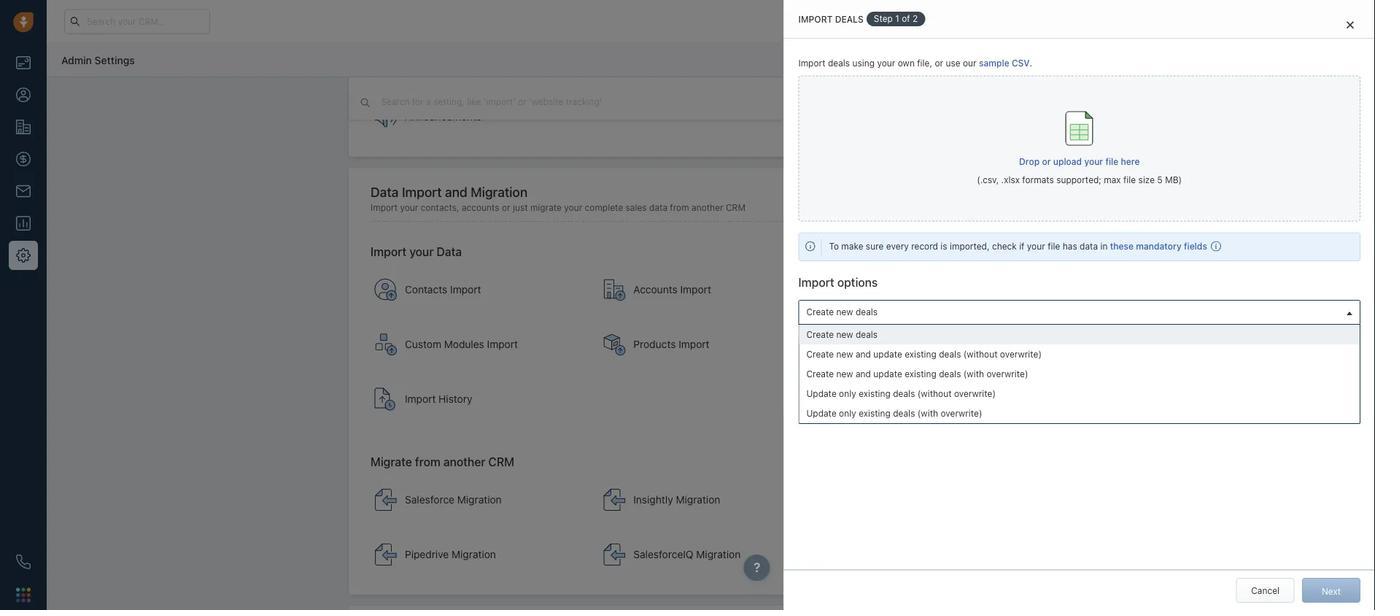Task type: describe. For each thing, give the bounding box(es) containing it.
pipedrive migration
[[405, 549, 496, 561]]

data inside the data import and migration import your contacts, accounts or just migrate your complete sales data from another crm
[[650, 203, 668, 213]]

create new deals inside option
[[807, 329, 878, 340]]

update only existing deals (without overwrite)
[[807, 389, 996, 399]]

drop or upload your file here
[[1020, 156, 1140, 166]]

custom
[[405, 339, 442, 351]]

update for (without
[[874, 349, 903, 359]]

fields
[[1185, 241, 1208, 252]]

migration for salesforce migration
[[457, 494, 502, 506]]

import your custom modules using csv or xlsx files (sample csv available) image
[[374, 333, 398, 357]]

users
[[863, 339, 890, 351]]

bring all your sales data from pipedrive using a zip file image
[[374, 543, 398, 567]]

existing down create new and update existing deals (without overwrite)
[[905, 369, 937, 379]]

deals inside dropdown button
[[856, 307, 878, 317]]

data import and migration import your contacts, accounts or just migrate your complete sales data from another crm
[[371, 184, 746, 213]]

cancel button
[[1237, 578, 1295, 603]]

sales
[[626, 203, 647, 213]]

1 vertical spatial file
[[1124, 175, 1137, 185]]

import deals
[[799, 14, 864, 24]]

announcements
[[405, 111, 482, 123]]

has
[[1063, 241, 1078, 252]]

new inside dropdown button
[[837, 307, 854, 317]]

contacts
[[405, 284, 448, 296]]

create new and update existing deals (without overwrite) option
[[800, 344, 1361, 364]]

these
[[1111, 241, 1134, 252]]

import your contacts using csv or xlsx files (sample csv available) image
[[374, 278, 398, 302]]

upload
[[1054, 156, 1083, 166]]

1 vertical spatial (with
[[918, 408, 939, 418]]

1 horizontal spatial (with
[[964, 369, 985, 379]]

skip duplicates automatically by matching
[[819, 335, 993, 345]]

supported;
[[1057, 175, 1102, 185]]

update only existing deals (with overwrite) option
[[800, 403, 1361, 423]]

.
[[1030, 58, 1033, 68]]

automatically
[[885, 335, 940, 345]]

and for data import and migration import your contacts, accounts or just migrate your complete sales data from another crm
[[445, 184, 468, 200]]

import up the import your contacts using csv or xlsx files (sample csv available) icon
[[371, 245, 407, 259]]

own
[[898, 58, 915, 68]]

duplicates
[[840, 335, 882, 345]]

settings
[[95, 54, 135, 66]]

file inside drop or upload your file here 'button'
[[1106, 156, 1119, 166]]

only for update only existing deals (without overwrite)
[[839, 389, 857, 399]]

create new and update existing deals (with overwrite)
[[807, 369, 1029, 379]]

migration for pipedrive migration
[[452, 549, 496, 561]]

import your accounts using csv or xlsx files (sample csv available) image
[[603, 278, 627, 302]]

sales
[[799, 363, 822, 373]]

if
[[1020, 241, 1025, 252]]

salesforce migration
[[405, 494, 502, 506]]

1 vertical spatial (without
[[918, 389, 952, 399]]

import down import deals
[[799, 58, 826, 68]]

existing down automatically
[[905, 349, 937, 359]]

sales owner for unassigned deals
[[799, 363, 940, 373]]

salesforceiq
[[634, 549, 694, 561]]

gary orlando
[[807, 381, 862, 392]]

import history
[[405, 393, 473, 405]]

(.csv, .xlsx formats supported; max file size 5 mb)
[[978, 175, 1183, 185]]

step 1 of 2
[[874, 14, 918, 24]]

import up import your data
[[371, 203, 398, 213]]

complete
[[585, 203, 623, 213]]

record
[[912, 241, 939, 252]]

mb)
[[1166, 175, 1183, 185]]

freshsales
[[996, 335, 1042, 345]]

our
[[963, 58, 977, 68]]

every
[[887, 241, 909, 252]]

0 horizontal spatial from
[[415, 455, 441, 469]]

announcements link
[[367, 92, 590, 143]]

contacts,
[[421, 203, 459, 213]]

to
[[830, 241, 839, 252]]

import your users using csv or xlsx files (sample csv available) image
[[832, 333, 855, 357]]

modules
[[444, 339, 485, 351]]

insightly
[[634, 494, 673, 506]]

import right contacts
[[450, 284, 481, 296]]

import history link
[[367, 374, 590, 425]]

keep track of every import you've ever done, with record-level details image
[[374, 388, 398, 411]]

import left step
[[799, 14, 833, 24]]

phone element
[[9, 547, 38, 577]]

update only existing deals (without overwrite) option
[[800, 384, 1361, 403]]

step
[[874, 14, 893, 24]]

to make sure every record is imported, check if
[[830, 241, 1025, 252]]

existing down update only existing deals (without overwrite) on the right bottom of the page
[[859, 408, 891, 418]]

make
[[842, 241, 864, 252]]

new for create new deals option
[[837, 329, 854, 340]]

sample
[[980, 58, 1010, 68]]

.xlsx
[[1002, 175, 1020, 185]]

bring all your sales data from salesforce using a zip file image
[[374, 489, 398, 512]]

formats
[[1023, 175, 1055, 185]]

products
[[634, 339, 676, 351]]

from inside the data import and migration import your contacts, accounts or just migrate your complete sales data from another crm
[[670, 203, 690, 213]]

your
[[1028, 241, 1046, 252]]

accounts import
[[634, 284, 712, 296]]

(.csv,
[[978, 175, 999, 185]]

these mandatory fields link
[[1111, 241, 1208, 252]]

bring all your sales data from salesforceiq using a zip file image
[[603, 543, 627, 567]]

deals
[[863, 284, 889, 296]]

create new and update existing deals (without overwrite)
[[807, 349, 1042, 359]]

just
[[513, 203, 528, 213]]

sample csv link
[[980, 58, 1030, 68]]

import options
[[799, 275, 878, 289]]

in
[[1101, 241, 1108, 252]]

max
[[1105, 175, 1122, 185]]

salesforce
[[405, 494, 455, 506]]

deals import
[[863, 284, 923, 296]]

options
[[838, 275, 878, 289]]

import up contacts, on the left
[[402, 184, 442, 200]]

your left own
[[878, 58, 896, 68]]

or inside the data import and migration import your contacts, accounts or just migrate your complete sales data from another crm
[[502, 203, 511, 213]]

and for create new and update existing deals (with overwrite)
[[856, 369, 871, 379]]

or inside 'button'
[[1043, 156, 1051, 166]]

import right products
[[679, 339, 710, 351]]

for
[[852, 363, 864, 373]]

migrate from another crm
[[371, 455, 515, 469]]

accounts
[[462, 203, 500, 213]]

update for (with
[[874, 369, 903, 379]]

freshsales id
[[996, 335, 1053, 345]]

import inside "link"
[[405, 393, 436, 405]]

unassigned
[[867, 363, 915, 373]]

admin
[[61, 54, 92, 66]]

update for update only existing deals (without overwrite)
[[807, 389, 837, 399]]

drop
[[1020, 156, 1040, 166]]



Task type: locate. For each thing, give the bounding box(es) containing it.
create new and update existing deals (with overwrite) option
[[800, 364, 1361, 384]]

1 vertical spatial crm
[[489, 455, 515, 469]]

only down for at the bottom right
[[839, 389, 857, 399]]

update
[[874, 349, 903, 359], [874, 369, 903, 379]]

or
[[935, 58, 944, 68], [1043, 156, 1051, 166], [502, 203, 511, 213]]

gary
[[807, 381, 826, 392]]

freshworks switcher image
[[16, 588, 31, 602]]

file
[[1106, 156, 1119, 166], [1124, 175, 1137, 185], [1048, 241, 1061, 252]]

contacts import
[[405, 284, 481, 296]]

file left here
[[1106, 156, 1119, 166]]

0 vertical spatial (with
[[964, 369, 985, 379]]

create new deals option
[[800, 325, 1361, 344]]

4 create from the top
[[807, 369, 834, 379]]

import right accounts
[[681, 284, 712, 296]]

file left "size" on the top right of the page
[[1124, 175, 1137, 185]]

file left the has
[[1048, 241, 1061, 252]]

pipedrive
[[405, 549, 449, 561]]

import your products using csv or xlsx files (sample csv available) image
[[603, 333, 627, 357]]

your up (.csv, .xlsx formats supported; max file size 5 mb)
[[1085, 156, 1104, 166]]

1 horizontal spatial another
[[692, 203, 724, 213]]

(with down gary orlando button
[[918, 408, 939, 418]]

1 horizontal spatial file
[[1106, 156, 1119, 166]]

cancel
[[1252, 585, 1280, 596]]

1 only from the top
[[839, 389, 857, 399]]

use
[[946, 58, 961, 68]]

by
[[942, 335, 952, 345]]

0 horizontal spatial (with
[[918, 408, 939, 418]]

create new deals up 'owner' at the bottom right of page
[[807, 329, 878, 340]]

crm
[[726, 203, 746, 213], [489, 455, 515, 469]]

existing down sales owner for unassigned deals
[[859, 389, 891, 399]]

1 vertical spatial update
[[874, 369, 903, 379]]

bring all your sales data from insightly using a zip file image
[[603, 489, 627, 512]]

from right sales
[[670, 203, 690, 213]]

update down gary
[[807, 408, 837, 418]]

0 vertical spatial crm
[[726, 203, 746, 213]]

2 create from the top
[[807, 329, 834, 340]]

import deals using your own file, or use our sample csv .
[[799, 58, 1033, 68]]

new up 'owner' at the bottom right of page
[[837, 349, 854, 359]]

list box inside import options dialog
[[800, 325, 1361, 423]]

1 vertical spatial data
[[1080, 241, 1099, 252]]

your up contacts
[[410, 245, 434, 259]]

phone image
[[16, 555, 31, 569]]

migration up "accounts"
[[471, 184, 528, 200]]

products import
[[634, 339, 710, 351]]

new up orlando
[[837, 369, 854, 379]]

create new deals down import your deals using csv or xlsx files (sample csv available) image
[[807, 307, 878, 317]]

admin settings
[[61, 54, 135, 66]]

0 vertical spatial data
[[650, 203, 668, 213]]

1 update from the top
[[807, 389, 837, 399]]

2 update from the top
[[874, 369, 903, 379]]

2 only from the top
[[839, 408, 857, 418]]

new for create new and update existing deals (without overwrite) option
[[837, 349, 854, 359]]

migration inside the data import and migration import your contacts, accounts or just migrate your complete sales data from another crm
[[471, 184, 528, 200]]

0 vertical spatial only
[[839, 389, 857, 399]]

1 create new deals from the top
[[807, 307, 878, 317]]

2 update from the top
[[807, 408, 837, 418]]

data right sales
[[650, 203, 668, 213]]

migration for insightly migration
[[676, 494, 721, 506]]

migration right salesforce
[[457, 494, 502, 506]]

create for create new and update existing deals (with overwrite) option
[[807, 369, 834, 379]]

3 new from the top
[[837, 349, 854, 359]]

list box containing create new deals
[[800, 325, 1361, 423]]

data up import your data
[[371, 184, 399, 200]]

1 vertical spatial only
[[839, 408, 857, 418]]

1 vertical spatial create new deals
[[807, 329, 878, 340]]

file,
[[918, 58, 933, 68]]

2 create new deals from the top
[[807, 329, 878, 340]]

is
[[941, 241, 948, 252]]

import options dialog
[[784, 0, 1376, 610]]

and inside the data import and migration import your contacts, accounts or just migrate your complete sales data from another crm
[[445, 184, 468, 200]]

owner
[[824, 363, 850, 373]]

2 horizontal spatial file
[[1124, 175, 1137, 185]]

(without down the create new and update existing deals (with overwrite)
[[918, 389, 952, 399]]

create down skip
[[807, 349, 834, 359]]

and for create new and update existing deals (without overwrite)
[[856, 349, 871, 359]]

1 horizontal spatial or
[[935, 58, 944, 68]]

create up gary
[[807, 369, 834, 379]]

1 horizontal spatial crm
[[726, 203, 746, 213]]

(with down matching at the right
[[964, 369, 985, 379]]

1 vertical spatial update
[[807, 408, 837, 418]]

or right drop
[[1043, 156, 1051, 166]]

5
[[1158, 175, 1163, 185]]

(without down matching at the right
[[964, 349, 998, 359]]

matching
[[955, 335, 993, 345]]

migrate
[[371, 455, 412, 469]]

2
[[913, 14, 918, 24]]

1 vertical spatial and
[[856, 349, 871, 359]]

data up contacts import at the top of the page
[[437, 245, 462, 259]]

migrate
[[531, 203, 562, 213]]

create inside dropdown button
[[807, 307, 834, 317]]

data inside the data import and migration import your contacts, accounts or just migrate your complete sales data from another crm
[[371, 184, 399, 200]]

orlando
[[829, 381, 862, 392]]

mandatory
[[1137, 241, 1182, 252]]

0 vertical spatial from
[[670, 203, 690, 213]]

custom modules import
[[405, 339, 518, 351]]

sure
[[866, 241, 884, 252]]

new left users
[[837, 329, 854, 340]]

import
[[799, 14, 833, 24], [799, 58, 826, 68], [402, 184, 442, 200], [371, 203, 398, 213], [371, 245, 407, 259], [799, 275, 835, 289], [450, 284, 481, 296], [681, 284, 712, 296], [892, 284, 923, 296], [487, 339, 518, 351], [679, 339, 710, 351], [893, 339, 924, 351], [405, 393, 436, 405]]

or left 'use'
[[935, 58, 944, 68]]

0 horizontal spatial or
[[502, 203, 511, 213]]

salesforceiq migration
[[634, 549, 741, 561]]

1 create from the top
[[807, 307, 834, 317]]

and down duplicates
[[856, 349, 871, 359]]

and up orlando
[[856, 369, 871, 379]]

1 horizontal spatial from
[[670, 203, 690, 213]]

another up salesforce migration
[[444, 455, 486, 469]]

your right migrate in the top left of the page
[[564, 203, 583, 213]]

drop or upload your file here button
[[1020, 149, 1140, 174]]

your left contacts, on the left
[[400, 203, 419, 213]]

new down import your deals using csv or xlsx files (sample csv available) image
[[837, 307, 854, 317]]

2 horizontal spatial or
[[1043, 156, 1051, 166]]

1 vertical spatial another
[[444, 455, 486, 469]]

migration right pipedrive
[[452, 549, 496, 561]]

0 horizontal spatial crm
[[489, 455, 515, 469]]

import down to
[[799, 275, 835, 289]]

new for create new and update existing deals (with overwrite) option
[[837, 369, 854, 379]]

insightly migration
[[634, 494, 721, 506]]

list box
[[800, 325, 1361, 423]]

update up update only existing deals (without overwrite) on the right bottom of the page
[[874, 369, 903, 379]]

another right sales
[[692, 203, 724, 213]]

1 horizontal spatial data
[[1080, 241, 1099, 252]]

close image
[[1347, 20, 1355, 29]]

0 vertical spatial update
[[807, 389, 837, 399]]

or left just
[[502, 203, 511, 213]]

data left in
[[1080, 241, 1099, 252]]

1 update from the top
[[874, 349, 903, 359]]

share news with your team without stepping away from the crm image
[[374, 106, 398, 129]]

only
[[839, 389, 857, 399], [839, 408, 857, 418]]

Search for a setting, like 'import' or 'website tracking' text field
[[380, 95, 660, 109]]

your
[[878, 58, 896, 68], [1085, 156, 1104, 166], [400, 203, 419, 213], [564, 203, 583, 213], [410, 245, 434, 259]]

4 new from the top
[[837, 369, 854, 379]]

history
[[439, 393, 473, 405]]

your file has data in these mandatory fields
[[1028, 241, 1208, 252]]

imported,
[[950, 241, 990, 252]]

deals
[[835, 14, 864, 24], [828, 58, 850, 68], [856, 307, 878, 317], [856, 329, 878, 340], [940, 349, 962, 359], [918, 363, 940, 373], [940, 369, 962, 379], [894, 389, 916, 399], [894, 408, 916, 418]]

data
[[650, 203, 668, 213], [1080, 241, 1099, 252]]

id
[[1044, 335, 1053, 345]]

migration right insightly
[[676, 494, 721, 506]]

2 vertical spatial and
[[856, 369, 871, 379]]

import your deals using csv or xlsx files (sample csv available) image
[[832, 278, 855, 302]]

1 horizontal spatial data
[[437, 245, 462, 259]]

1
[[896, 14, 900, 24]]

check
[[993, 241, 1017, 252]]

gary orlando button
[[799, 374, 1069, 399]]

0 vertical spatial data
[[371, 184, 399, 200]]

create new deals inside dropdown button
[[807, 307, 878, 317]]

1 vertical spatial from
[[415, 455, 441, 469]]

csv
[[1012, 58, 1030, 68]]

skip
[[819, 335, 837, 345]]

update for update only existing deals (with overwrite)
[[807, 408, 837, 418]]

migration
[[471, 184, 528, 200], [457, 494, 502, 506], [676, 494, 721, 506], [452, 549, 496, 561], [697, 549, 741, 561]]

0 vertical spatial create new deals
[[807, 307, 878, 317]]

another inside the data import and migration import your contacts, accounts or just migrate your complete sales data from another crm
[[692, 203, 724, 213]]

here
[[1122, 156, 1140, 166]]

0 horizontal spatial (without
[[918, 389, 952, 399]]

another
[[692, 203, 724, 213], [444, 455, 486, 469]]

0 vertical spatial and
[[445, 184, 468, 200]]

1 horizontal spatial (without
[[964, 349, 998, 359]]

1 new from the top
[[837, 307, 854, 317]]

0 horizontal spatial file
[[1048, 241, 1061, 252]]

existing
[[905, 349, 937, 359], [905, 369, 937, 379], [859, 389, 891, 399], [859, 408, 891, 418]]

0 vertical spatial update
[[874, 349, 903, 359]]

(without
[[964, 349, 998, 359], [918, 389, 952, 399]]

0 vertical spatial another
[[692, 203, 724, 213]]

accounts
[[634, 284, 678, 296]]

import right keep track of every import you've ever done, with record-level details image
[[405, 393, 436, 405]]

0 horizontal spatial data
[[371, 184, 399, 200]]

only down orlando
[[839, 408, 857, 418]]

import up unassigned
[[893, 339, 924, 351]]

0 horizontal spatial another
[[444, 455, 486, 469]]

data inside import options dialog
[[1080, 241, 1099, 252]]

0 horizontal spatial data
[[650, 203, 668, 213]]

import right 'deals'
[[892, 284, 923, 296]]

update
[[807, 389, 837, 399], [807, 408, 837, 418]]

1 vertical spatial data
[[437, 245, 462, 259]]

2 vertical spatial or
[[502, 203, 511, 213]]

your inside 'button'
[[1085, 156, 1104, 166]]

0 vertical spatial file
[[1106, 156, 1119, 166]]

0 vertical spatial or
[[935, 58, 944, 68]]

using
[[853, 58, 875, 68]]

and up contacts, on the left
[[445, 184, 468, 200]]

migration for salesforceiq migration
[[697, 549, 741, 561]]

0 vertical spatial (without
[[964, 349, 998, 359]]

only for update only existing deals (with overwrite)
[[839, 408, 857, 418]]

from right the migrate
[[415, 455, 441, 469]]

2 vertical spatial file
[[1048, 241, 1061, 252]]

and
[[445, 184, 468, 200], [856, 349, 871, 359], [856, 369, 871, 379]]

Search your CRM... text field
[[64, 9, 210, 34]]

create up sales at the bottom right of page
[[807, 329, 834, 340]]

update only existing deals (with overwrite)
[[807, 408, 983, 418]]

import right modules
[[487, 339, 518, 351]]

3 create from the top
[[807, 349, 834, 359]]

2 new from the top
[[837, 329, 854, 340]]

create for create new deals option
[[807, 329, 834, 340]]

update up unassigned
[[874, 349, 903, 359]]

crm inside the data import and migration import your contacts, accounts or just migrate your complete sales data from another crm
[[726, 203, 746, 213]]

update down sales at the bottom right of page
[[807, 389, 837, 399]]

create up skip
[[807, 307, 834, 317]]

create
[[807, 307, 834, 317], [807, 329, 834, 340], [807, 349, 834, 359], [807, 369, 834, 379]]

create for create new and update existing deals (without overwrite) option
[[807, 349, 834, 359]]

import your data
[[371, 245, 462, 259]]

1 vertical spatial or
[[1043, 156, 1051, 166]]

migration right the salesforceiq
[[697, 549, 741, 561]]

size
[[1139, 175, 1155, 185]]



Task type: vqa. For each thing, say whether or not it's contained in the screenshot.
the Search for a setting, like 'import' or 'website tracking' text field
yes



